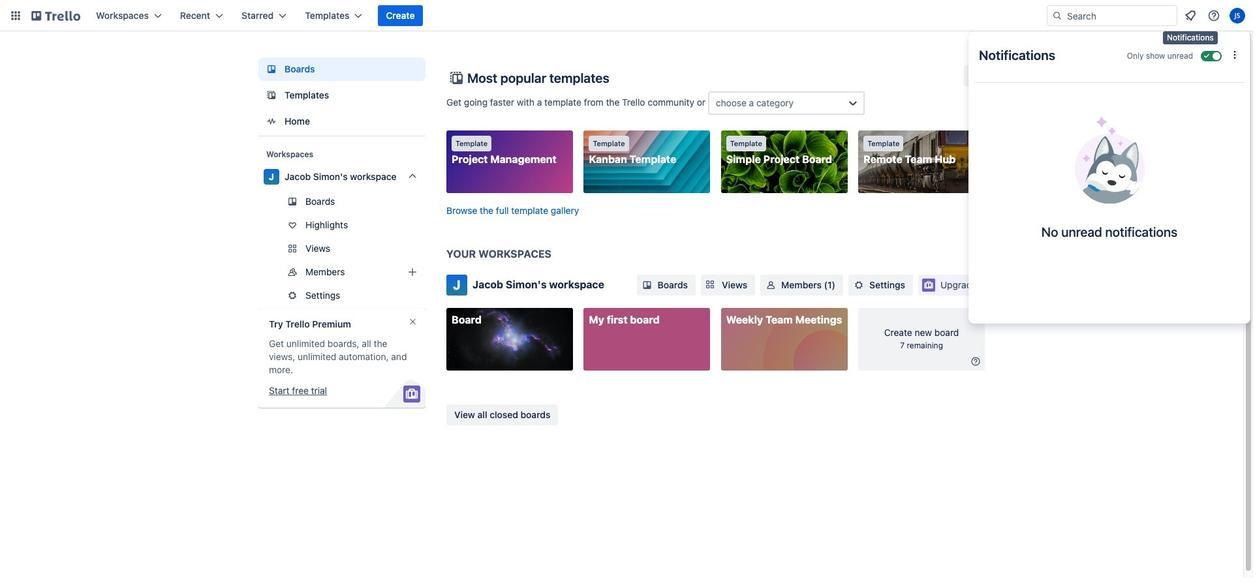 Task type: describe. For each thing, give the bounding box(es) containing it.
home image
[[264, 114, 279, 129]]

0 notifications image
[[1183, 8, 1198, 23]]

sm image
[[969, 355, 982, 368]]

search image
[[1052, 10, 1063, 21]]

2 sm image from the left
[[764, 278, 777, 291]]

1 sm image from the left
[[641, 278, 654, 291]]

3 sm image from the left
[[852, 278, 866, 291]]

open information menu image
[[1207, 9, 1221, 22]]

back to home image
[[31, 5, 80, 26]]

add image
[[405, 264, 420, 280]]



Task type: locate. For each thing, give the bounding box(es) containing it.
jacob simon (jacobsimon16) image
[[1230, 8, 1245, 23]]

Search field
[[1063, 7, 1177, 25]]

forward image
[[423, 264, 439, 280]]

forward image
[[423, 288, 439, 303]]

board image
[[264, 61, 279, 77]]

primary element
[[0, 0, 1253, 31]]

taco image
[[1075, 117, 1144, 204]]

template board image
[[264, 87, 279, 103]]

sm image
[[641, 278, 654, 291], [764, 278, 777, 291], [852, 278, 866, 291]]

0 horizontal spatial sm image
[[641, 278, 654, 291]]

tooltip
[[1163, 31, 1218, 44]]

1 horizontal spatial sm image
[[764, 278, 777, 291]]

2 horizontal spatial sm image
[[852, 278, 866, 291]]



Task type: vqa. For each thing, say whether or not it's contained in the screenshot.
With your Workspace created, members invited, boards added, and collaboration in full swing, it's time to take a moment and go over a few ways you can better administer your Workspace.
no



